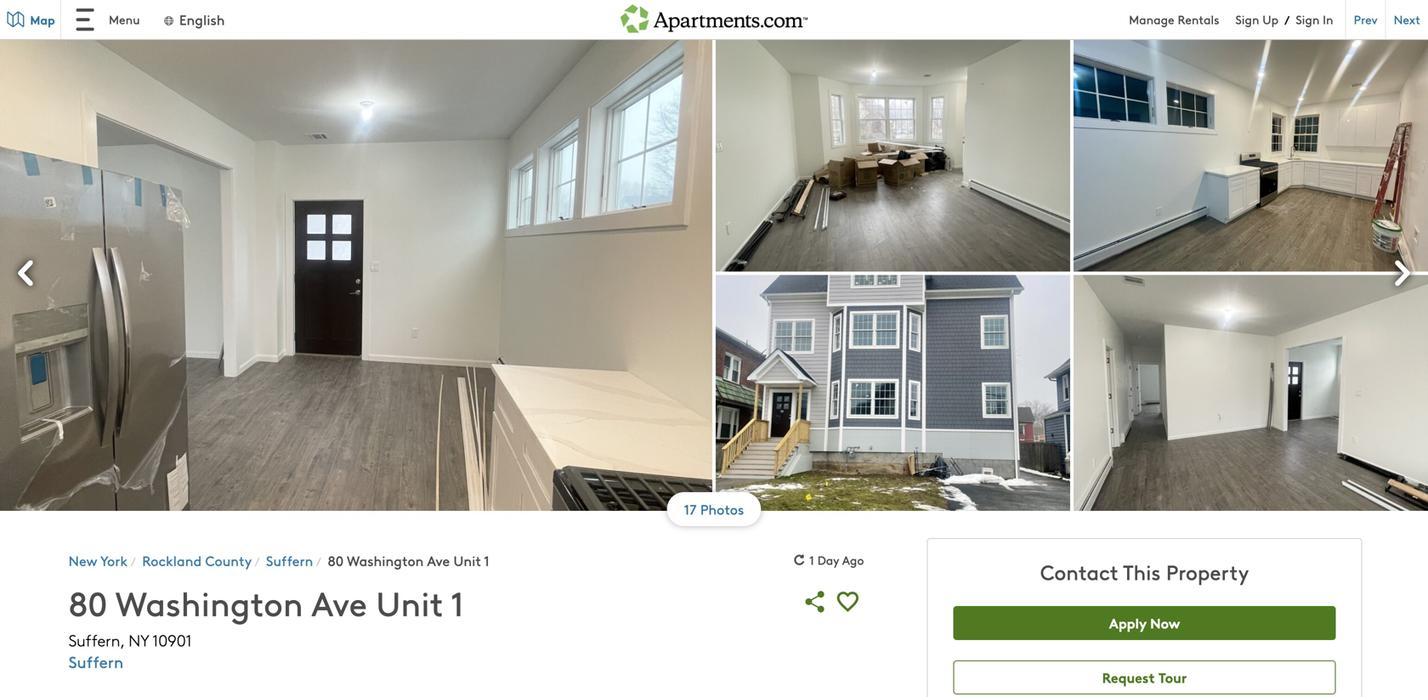 Task type: describe. For each thing, give the bounding box(es) containing it.
request tour
[[1103, 668, 1188, 687]]

request tour button
[[954, 661, 1337, 695]]

manage rentals link
[[1129, 11, 1236, 28]]

rockland
[[142, 551, 202, 570]]

english
[[179, 10, 225, 29]]

manage rentals sign up / sign in
[[1129, 11, 1334, 28]]

photos
[[701, 500, 744, 519]]

in
[[1323, 11, 1334, 28]]

map
[[30, 11, 55, 28]]

apply
[[1110, 613, 1147, 633]]

sign up link
[[1236, 11, 1279, 28]]

rentals
[[1178, 11, 1220, 28]]

80 washington ave unit 1
[[328, 551, 490, 570]]

rockland county
[[142, 551, 252, 570]]

80 washington ave unit 1 suffern , ny 10901 suffern
[[69, 580, 464, 673]]

ave for 80 washington ave unit 1
[[427, 551, 450, 570]]

ave for 80 washington ave unit 1 suffern , ny 10901 suffern
[[312, 580, 367, 626]]

property
[[1167, 558, 1249, 586]]

apartments.com logo image
[[621, 0, 808, 33]]

,
[[120, 630, 124, 651]]

2 sign from the left
[[1296, 11, 1320, 28]]

prev link
[[1346, 0, 1386, 39]]

sign in link
[[1296, 11, 1334, 28]]

contact
[[1041, 558, 1119, 586]]

apply now button
[[954, 607, 1337, 641]]

now
[[1151, 613, 1181, 633]]

80 for 80 washington ave unit 1 suffern , ny 10901 suffern
[[69, 580, 107, 626]]

80 for 80 washington ave unit 1
[[328, 551, 344, 570]]

manage
[[1129, 11, 1175, 28]]

1 for 80 washington ave unit 1
[[484, 551, 490, 570]]

up
[[1263, 11, 1279, 28]]

tour
[[1159, 668, 1188, 687]]

washington for 80 washington ave unit 1 suffern , ny 10901 suffern
[[115, 580, 303, 626]]

york
[[100, 551, 128, 570]]



Task type: vqa. For each thing, say whether or not it's contained in the screenshot.
Longview
no



Task type: locate. For each thing, give the bounding box(es) containing it.
prev
[[1354, 11, 1378, 27]]

new
[[69, 551, 97, 570]]

sign left in
[[1296, 11, 1320, 28]]

17
[[684, 500, 697, 519]]

1 day ago
[[810, 552, 864, 569]]

80
[[328, 551, 344, 570], [69, 580, 107, 626]]

1 inside 80 washington ave unit 1 suffern , ny 10901 suffern
[[451, 580, 464, 626]]

suffern link left ny
[[69, 651, 124, 673]]

0 horizontal spatial washington
[[115, 580, 303, 626]]

2 horizontal spatial 1
[[810, 552, 815, 569]]

1 vertical spatial ave
[[312, 580, 367, 626]]

1 horizontal spatial washington
[[347, 551, 424, 570]]

1 vertical spatial unit
[[376, 580, 444, 626]]

sign left up
[[1236, 11, 1260, 28]]

80 inside 80 washington ave unit 1 suffern , ny 10901 suffern
[[69, 580, 107, 626]]

1 vertical spatial 80
[[69, 580, 107, 626]]

menu
[[109, 11, 140, 28]]

share listing image
[[800, 586, 832, 618]]

0 vertical spatial suffern link
[[266, 551, 313, 570]]

0 vertical spatial unit
[[454, 551, 481, 570]]

next link
[[1386, 0, 1429, 39]]

ave inside 80 washington ave unit 1 suffern , ny 10901 suffern
[[312, 580, 367, 626]]

request
[[1103, 668, 1156, 687]]

1 vertical spatial washington
[[115, 580, 303, 626]]

1 for 80 washington ave unit 1 suffern , ny 10901 suffern
[[451, 580, 464, 626]]

apply now
[[1110, 613, 1181, 633]]

1 vertical spatial suffern link
[[69, 651, 124, 673]]

/
[[1285, 11, 1290, 28]]

rockland county link
[[142, 551, 252, 570]]

this
[[1124, 558, 1161, 586]]

suffern
[[266, 551, 313, 570], [69, 630, 120, 651], [69, 651, 124, 673]]

washington inside 80 washington ave unit 1 suffern , ny 10901 suffern
[[115, 580, 303, 626]]

next
[[1394, 11, 1421, 27]]

contact this property
[[1041, 558, 1249, 586]]

17 photos button
[[672, 500, 757, 519]]

1 horizontal spatial unit
[[454, 551, 481, 570]]

10901
[[152, 630, 192, 651]]

washington
[[347, 551, 424, 570], [115, 580, 303, 626]]

day
[[818, 552, 840, 569]]

washington for 80 washington ave unit 1
[[347, 551, 424, 570]]

unit for 80 washington ave unit 1 suffern , ny 10901 suffern
[[376, 580, 444, 626]]

sign
[[1236, 11, 1260, 28], [1296, 11, 1320, 28]]

county
[[205, 551, 252, 570]]

1 sign from the left
[[1236, 11, 1260, 28]]

unit for 80 washington ave unit 1
[[454, 551, 481, 570]]

next image
[[1381, 253, 1422, 294]]

map link
[[0, 0, 61, 39]]

suffern link right 'county'
[[266, 551, 313, 570]]

0 horizontal spatial 80
[[69, 580, 107, 626]]

menu button
[[61, 0, 154, 39]]

0 horizontal spatial 1
[[451, 580, 464, 626]]

0 horizontal spatial ave
[[312, 580, 367, 626]]

1 horizontal spatial 1
[[484, 551, 490, 570]]

1 horizontal spatial 80
[[328, 551, 344, 570]]

new york
[[69, 551, 128, 570]]

new york link
[[69, 551, 128, 570]]

0 horizontal spatial sign
[[1236, 11, 1260, 28]]

1 horizontal spatial suffern link
[[266, 551, 313, 570]]

0 vertical spatial 80
[[328, 551, 344, 570]]

unit
[[454, 551, 481, 570], [376, 580, 444, 626]]

ave
[[427, 551, 450, 570], [312, 580, 367, 626]]

1 horizontal spatial sign
[[1296, 11, 1320, 28]]

suffern link
[[266, 551, 313, 570], [69, 651, 124, 673]]

1 horizontal spatial ave
[[427, 551, 450, 570]]

0 horizontal spatial suffern link
[[69, 651, 124, 673]]

0 horizontal spatial unit
[[376, 580, 444, 626]]

ny
[[129, 630, 149, 651]]

0 vertical spatial washington
[[347, 551, 424, 570]]

unit inside 80 washington ave unit 1 suffern , ny 10901 suffern
[[376, 580, 444, 626]]

0 vertical spatial ave
[[427, 551, 450, 570]]

previous image
[[7, 253, 48, 294]]

ago
[[842, 552, 864, 569]]

english link
[[162, 10, 225, 29]]

1
[[484, 551, 490, 570], [810, 552, 815, 569], [451, 580, 464, 626]]

17 photos
[[684, 500, 744, 519]]



